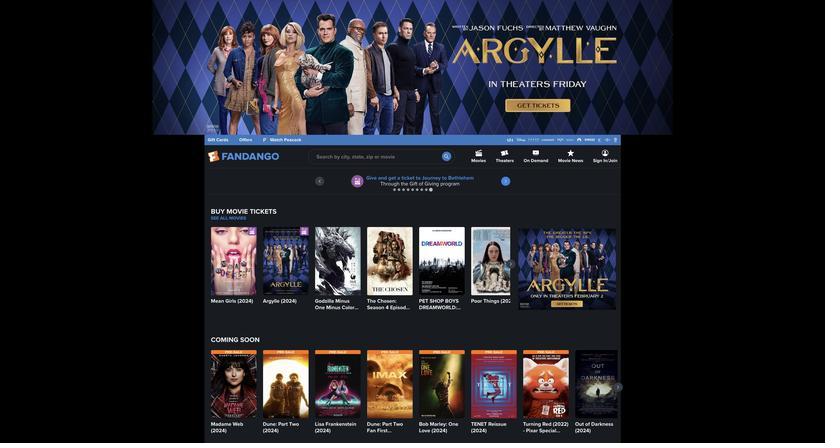 Task type: locate. For each thing, give the bounding box(es) containing it.
out of darkness (2024) link
[[575, 351, 621, 435]]

1 horizontal spatial movie
[[558, 158, 571, 164]]

the chosen: season 4 episodes 1-3
[[367, 298, 412, 318]]

gift cards link
[[208, 137, 228, 143]]

the chosen: season 4 episodes 1-3 poster image
[[367, 228, 413, 296]]

1 vertical spatial movies
[[229, 215, 246, 222]]

lisa frankenstein (2024)
[[315, 421, 357, 435]]

0 vertical spatial one
[[315, 304, 325, 312]]

offers
[[239, 137, 252, 143]]

1 two from the left
[[289, 421, 299, 429]]

1 horizontal spatial to
[[442, 174, 447, 182]]

two up in
[[393, 421, 403, 429]]

sign in/join
[[593, 158, 618, 164]]

giving
[[425, 180, 439, 188]]

0 horizontal spatial gift
[[208, 137, 215, 143]]

1 horizontal spatial of
[[586, 421, 590, 429]]

godzilla minus one minus color (2024) link
[[315, 228, 361, 318]]

0 horizontal spatial two
[[289, 421, 299, 429]]

movies link
[[472, 145, 486, 168]]

dune: part two fan first premieres in imax poster image
[[367, 351, 413, 419]]

part inside dune: part two fan first premieres in imax
[[382, 421, 392, 429]]

0 vertical spatial gift
[[208, 137, 215, 143]]

0 horizontal spatial movies
[[229, 215, 246, 222]]

0 vertical spatial of
[[419, 180, 423, 188]]

coming
[[211, 335, 239, 345]]

2 to from the left
[[442, 174, 447, 182]]

one inside bob marley: one love (2024)
[[449, 421, 459, 429]]

theaters
[[496, 158, 514, 164]]

movie news link
[[558, 145, 584, 168]]

part inside the dune: part two (2024)
[[278, 421, 288, 429]]

of inside out of darkness (2024)
[[586, 421, 590, 429]]

of right out
[[586, 421, 590, 429]]

2 dune: from the left
[[367, 421, 381, 429]]

two inside dune: part two fan first premieres in imax
[[393, 421, 403, 429]]

2 two from the left
[[393, 421, 403, 429]]

lisa
[[315, 421, 324, 429]]

watch peacock link
[[263, 137, 302, 143]]

0 vertical spatial movie
[[558, 158, 571, 164]]

movies
[[472, 158, 486, 164], [229, 215, 246, 222]]

minus
[[336, 298, 350, 305], [326, 304, 341, 312]]

1 horizontal spatial two
[[393, 421, 403, 429]]

movie right buy
[[227, 207, 248, 217]]

love
[[419, 428, 430, 435]]

poor
[[471, 298, 482, 305]]

1 horizontal spatial one
[[449, 421, 459, 429]]

minus left "color"
[[326, 304, 341, 312]]

gift
[[208, 137, 215, 143], [410, 180, 418, 188]]

of inside give and get a ticket to journey to bethlehem through the gift of giving program
[[419, 180, 423, 188]]

first
[[377, 428, 388, 435]]

0 horizontal spatial part
[[278, 421, 288, 429]]

one left "color"
[[315, 304, 325, 312]]

minus right godzilla
[[336, 298, 350, 305]]

(2024) inside the 'lisa frankenstein (2024)'
[[315, 428, 331, 435]]

0 horizontal spatial dune:
[[263, 421, 277, 429]]

mean girls (2024)
[[211, 298, 253, 305]]

journey
[[422, 174, 441, 182]]

one inside godzilla minus one minus color (2024)
[[315, 304, 325, 312]]

color
[[342, 304, 355, 312]]

poor things (2023)
[[471, 298, 517, 305]]

news
[[572, 158, 584, 164]]

tenet reissue (2024) poster image
[[471, 351, 517, 419]]

1 vertical spatial one
[[449, 421, 459, 429]]

dune: inside the dune: part two (2024)
[[263, 421, 277, 429]]

on demand link
[[524, 145, 549, 168]]

to right ticket
[[416, 174, 421, 182]]

dune: right web
[[263, 421, 277, 429]]

out of darkness (2024) poster image
[[575, 351, 621, 419]]

2 part from the left
[[382, 421, 392, 429]]

of left giving
[[419, 180, 423, 188]]

movies up bethlehem
[[472, 158, 486, 164]]

cards
[[216, 137, 228, 143]]

0 vertical spatial movies
[[472, 158, 486, 164]]

in/join
[[604, 158, 618, 164]]

bob
[[419, 421, 429, 429]]

movie left news at the top right of the page
[[558, 158, 571, 164]]

sign
[[593, 158, 603, 164]]

dune: inside dune: part two fan first premieres in imax
[[367, 421, 381, 429]]

1 horizontal spatial dune:
[[367, 421, 381, 429]]

mean girls (2024) link
[[211, 228, 257, 305]]

gift right the
[[410, 180, 418, 188]]

marley:
[[430, 421, 447, 429]]

two left the lisa
[[289, 421, 299, 429]]

1 dune: from the left
[[263, 421, 277, 429]]

season
[[367, 304, 385, 312]]

godzilla
[[315, 298, 334, 305]]

to right journey
[[442, 174, 447, 182]]

madame
[[211, 421, 231, 429]]

region containing mean girls (2024)
[[211, 228, 517, 318]]

the
[[367, 298, 376, 305]]

0 horizontal spatial of
[[419, 180, 423, 188]]

buy movie tickets see all movies
[[211, 207, 277, 222]]

1 vertical spatial movie
[[227, 207, 248, 217]]

in
[[392, 434, 397, 442]]

out of darkness (2024)
[[575, 421, 614, 435]]

(2023)
[[501, 298, 517, 305]]

the
[[401, 180, 408, 188]]

1 horizontal spatial part
[[382, 421, 392, 429]]

two inside the dune: part two (2024)
[[289, 421, 299, 429]]

give and get a ticket to journey to bethlehem through the gift of giving program
[[366, 174, 474, 188]]

region containing madame web (2024)
[[211, 351, 623, 442]]

0 horizontal spatial one
[[315, 304, 325, 312]]

dune:
[[263, 421, 277, 429], [367, 421, 381, 429]]

1-
[[367, 311, 371, 318]]

argylle (2024) poster image
[[263, 228, 309, 296]]

gift box white image
[[300, 228, 309, 236]]

movie news
[[558, 158, 584, 164]]

part for (2024)
[[278, 421, 288, 429]]

2 vertical spatial region
[[211, 351, 623, 442]]

1 vertical spatial of
[[586, 421, 590, 429]]

part
[[278, 421, 288, 429], [382, 421, 392, 429]]

select a slide to show tab list
[[205, 187, 621, 192]]

(2024)
[[238, 298, 253, 305], [281, 298, 297, 305], [315, 311, 331, 318], [211, 428, 227, 435], [263, 428, 279, 435], [315, 428, 331, 435], [432, 428, 447, 435], [471, 428, 487, 435], [575, 428, 591, 435]]

madame web (2024) link
[[211, 351, 257, 435]]

one right marley:
[[449, 421, 459, 429]]

of
[[419, 180, 423, 188], [586, 421, 590, 429]]

Search by city, state, zip or movie text field
[[308, 149, 455, 164]]

to
[[416, 174, 421, 182], [442, 174, 447, 182]]

1 vertical spatial gift
[[410, 180, 418, 188]]

dune: for (2024)
[[263, 421, 277, 429]]

movies right all
[[229, 215, 246, 222]]

movie
[[558, 158, 571, 164], [227, 207, 248, 217]]

1 part from the left
[[278, 421, 288, 429]]

gift left "cards"
[[208, 137, 215, 143]]

None search field
[[308, 149, 455, 164]]

get
[[389, 174, 396, 182]]

advertisement element
[[255, 50, 571, 132], [519, 229, 616, 311]]

peacock
[[284, 137, 302, 143]]

0 horizontal spatial movie
[[227, 207, 248, 217]]

girls
[[226, 298, 236, 305]]

(2024) inside bob marley: one love (2024)
[[432, 428, 447, 435]]

part for fan
[[382, 421, 392, 429]]

dune: for fan
[[367, 421, 381, 429]]

premieres
[[367, 434, 391, 442]]

dune: up the premieres
[[367, 421, 381, 429]]

see
[[211, 215, 219, 222]]

0 vertical spatial region
[[205, 169, 621, 195]]

region
[[205, 169, 621, 195], [211, 228, 517, 318], [211, 351, 623, 442]]

1 horizontal spatial movies
[[472, 158, 486, 164]]

lisa frankenstein (2024) poster image
[[315, 351, 361, 419]]

argylle (2024)
[[263, 298, 297, 305]]

out
[[575, 421, 584, 429]]

1 horizontal spatial gift
[[410, 180, 418, 188]]

1 vertical spatial region
[[211, 228, 517, 318]]

and
[[378, 174, 387, 182]]

0 horizontal spatial to
[[416, 174, 421, 182]]



Task type: describe. For each thing, give the bounding box(es) containing it.
poor things (2023) link
[[471, 228, 517, 305]]

imax
[[398, 434, 411, 442]]

poor things (2023) poster image
[[471, 228, 517, 296]]

madame web (2024) poster image
[[211, 351, 257, 419]]

watch
[[270, 137, 283, 143]]

tickets
[[250, 207, 277, 217]]

gift cards
[[208, 137, 228, 143]]

chosen:
[[377, 298, 397, 305]]

all
[[220, 215, 228, 222]]

argylle (2024) link
[[263, 228, 309, 305]]

bethlehem
[[448, 174, 474, 182]]

turning red (2022) - pixar special theatrical engagement poster image
[[523, 351, 569, 419]]

bob marley: one love (2024) link
[[419, 351, 465, 435]]

soon
[[240, 335, 260, 345]]

sign in/join link
[[593, 145, 618, 168]]

fan
[[367, 428, 376, 435]]

give
[[366, 174, 377, 182]]

see all movies link
[[211, 215, 246, 222]]

region containing give and get a ticket to journey to bethlehem
[[205, 169, 621, 195]]

lisa frankenstein (2024) link
[[315, 351, 361, 435]]

(2024) inside tenet reissue (2024)
[[471, 428, 487, 435]]

a
[[398, 174, 400, 182]]

demand
[[531, 158, 549, 164]]

through
[[381, 180, 400, 188]]

coming soon
[[211, 335, 260, 345]]

dune: part two (2024)
[[263, 421, 299, 435]]

the chosen: season 4 episodes 1-3 link
[[367, 228, 413, 318]]

offer icon image
[[351, 175, 364, 188]]

1 vertical spatial advertisement element
[[519, 229, 616, 311]]

4
[[386, 304, 389, 312]]

dune: part two (2024) poster image
[[263, 351, 309, 419]]

two for dune: part two (2024)
[[289, 421, 299, 429]]

on
[[524, 158, 530, 164]]

godzilla minus one minus color (2024) poster image
[[315, 228, 361, 296]]

(2024) inside madame web (2024)
[[211, 428, 227, 435]]

bob marley: one love (2024)
[[419, 421, 459, 435]]

tenet reissue (2024)
[[471, 421, 507, 435]]

theaters link
[[496, 145, 514, 168]]

darkness
[[592, 421, 614, 429]]

(2024) inside godzilla minus one minus color (2024)
[[315, 311, 331, 318]]

gift inside give and get a ticket to journey to bethlehem through the gift of giving program
[[410, 180, 418, 188]]

tenet
[[471, 421, 487, 429]]

web
[[233, 421, 243, 429]]

on demand
[[524, 158, 549, 164]]

movies inside buy movie tickets see all movies
[[229, 215, 246, 222]]

offers link
[[239, 137, 252, 143]]

program
[[441, 180, 460, 188]]

(2024) inside out of darkness (2024)
[[575, 428, 591, 435]]

dune: part two fan first premieres in imax
[[367, 421, 411, 442]]

(2024) inside the dune: part two (2024)
[[263, 428, 279, 435]]

frankenstein
[[326, 421, 357, 429]]

mean girls (2024) poster image
[[211, 228, 257, 296]]

buy
[[211, 207, 225, 217]]

two for dune: part two fan first premieres in imax
[[393, 421, 403, 429]]

godzilla minus one minus color (2024)
[[315, 298, 355, 318]]

argylle
[[263, 298, 280, 305]]

things
[[484, 298, 500, 305]]

reissue
[[489, 421, 507, 429]]

tenet reissue (2024) link
[[471, 351, 517, 435]]

one for godzilla minus one minus color (2024)
[[315, 304, 325, 312]]

episodes
[[390, 304, 412, 312]]

dune: part two (2024) link
[[263, 351, 309, 435]]

one for bob marley: one love (2024)
[[449, 421, 459, 429]]

gift box white image
[[248, 228, 257, 236]]

dune: part two fan first premieres in imax link
[[367, 351, 413, 442]]

0 vertical spatial advertisement element
[[255, 50, 571, 132]]

watch peacock
[[269, 137, 302, 143]]

movie inside buy movie tickets see all movies
[[227, 207, 248, 217]]

bob marley: one love (2024) poster image
[[419, 351, 465, 419]]

pet shop boys dreamworld: the greatest hits live at the royal arena copenhagen (2024) poster image
[[419, 228, 465, 296]]

mean
[[211, 298, 224, 305]]

ticket
[[402, 174, 415, 182]]

madame web (2024)
[[211, 421, 243, 435]]

3
[[371, 311, 374, 318]]

1 to from the left
[[416, 174, 421, 182]]



Task type: vqa. For each thing, say whether or not it's contained in the screenshot.
submit
no



